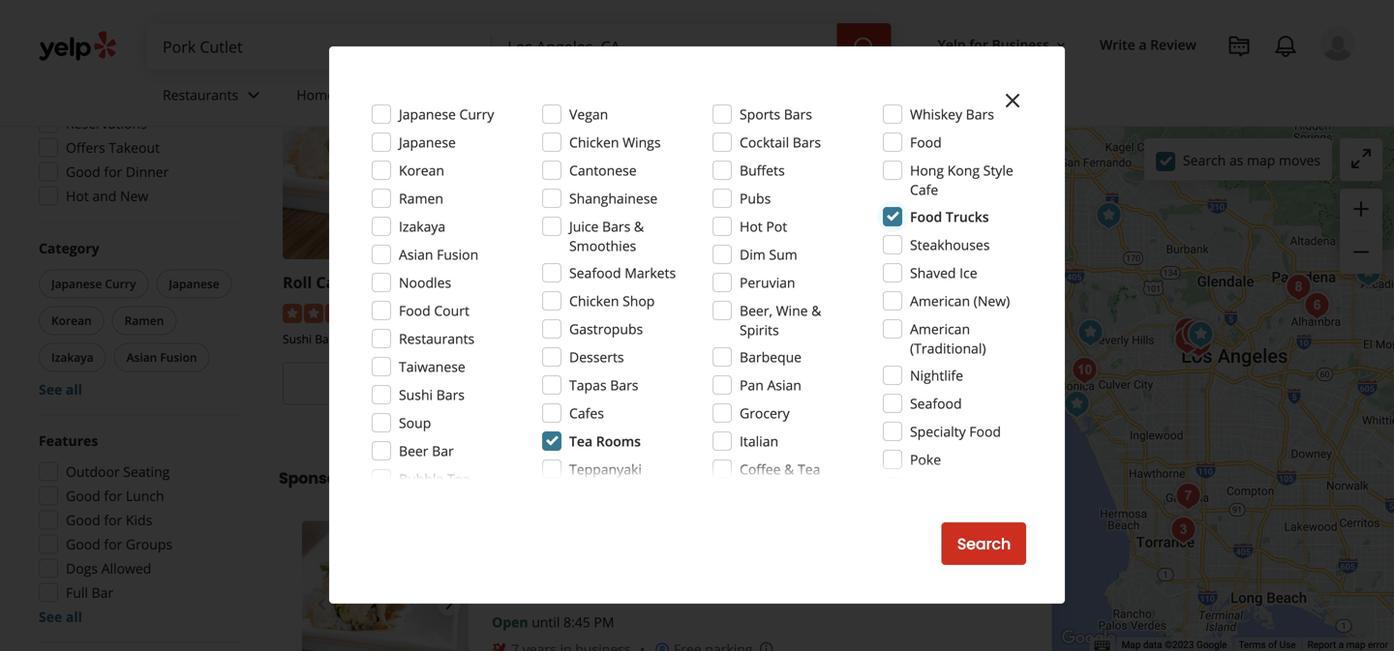 Task type: locate. For each thing, give the bounding box(es) containing it.
& inside juice bars & smoothies
[[634, 217, 644, 236]]

bar down dogs allowed
[[92, 584, 113, 602]]

sushi for roll call - koreatown
[[283, 331, 312, 347]]

16 chevron down v2 image
[[1054, 37, 1069, 53]]

3 reviews) from the left
[[934, 303, 986, 321]]

restaurants down (580 at the left of the page
[[399, 330, 475, 348]]

2 see all from the top
[[39, 608, 82, 627]]

curry
[[460, 105, 494, 123], [105, 276, 136, 292]]

(43
[[911, 303, 931, 321]]

good for good for groups
[[66, 536, 100, 554]]

food down "cafe"
[[910, 208, 943, 226]]

chicken for chicken shop
[[569, 292, 619, 310]]

map
[[1122, 640, 1141, 651]]

bars, down the 4.3 star rating image
[[315, 331, 342, 347]]

0 horizontal spatial izakaya
[[51, 350, 94, 366]]

4.3 star rating image
[[283, 304, 387, 323]]

0 vertical spatial restaurants
[[163, 86, 238, 104]]

1 horizontal spatial reviews)
[[695, 303, 747, 321]]

for up the good for kids
[[104, 487, 122, 506]]

chicken for chicken wings
[[569, 133, 619, 152]]

seafood for seafood
[[910, 395, 962, 413]]

open left soup
[[337, 406, 373, 424]]

bars for sushi bars
[[436, 386, 465, 404]]

asian fusion
[[399, 245, 479, 264], [126, 350, 197, 366]]

roll
[[283, 272, 312, 293]]

& right coffee
[[785, 460, 794, 479]]

restaurants inside search dialog
[[399, 330, 475, 348]]

1 horizontal spatial hot
[[740, 217, 763, 236]]

king donkatsu image
[[1168, 312, 1207, 351]]

1 order from the left
[[358, 373, 401, 395]]

0 horizontal spatial open
[[337, 406, 373, 424]]

1 vertical spatial izakaya
[[51, 350, 94, 366]]

home
[[297, 86, 335, 104]]

order for call
[[358, 373, 401, 395]]

2 now from the left
[[899, 373, 932, 395]]

1 see all button from the top
[[39, 381, 82, 399]]

1 horizontal spatial open until 8:45 pm
[[492, 614, 614, 632]]

american for american (new)
[[910, 292, 970, 310]]

1 horizontal spatial curry
[[460, 105, 494, 123]]

beer, wine & spirits
[[740, 302, 822, 339]]

1 horizontal spatial order now
[[852, 373, 932, 395]]

0 horizontal spatial tea
[[447, 470, 470, 489]]

see all button
[[39, 381, 82, 399], [39, 608, 82, 627]]

info icon image
[[759, 641, 774, 652], [759, 641, 774, 652]]

2 horizontal spatial reviews)
[[934, 303, 986, 321]]

2 see from the top
[[39, 608, 62, 627]]

category
[[39, 239, 99, 258]]

order now up soup
[[358, 373, 438, 395]]

tonkatsu house image
[[1168, 322, 1207, 360]]

a for write
[[1139, 35, 1147, 54]]

for right yelp
[[970, 35, 989, 54]]

outdoor seating
[[66, 463, 170, 481]]

1 horizontal spatial order
[[852, 373, 895, 395]]

1 horizontal spatial bar
[[432, 442, 454, 460]]

open until 8:45 pm down sushi bars at the left
[[337, 406, 460, 424]]

group
[[33, 34, 240, 212], [1340, 189, 1383, 274], [35, 239, 240, 399], [33, 431, 240, 627]]

0 horizontal spatial search
[[957, 534, 1011, 555]]

bars for sports bars
[[784, 105, 812, 123]]

1 - from the left
[[349, 272, 354, 293]]

see all button down full
[[39, 608, 82, 627]]

order now for weroll nori
[[852, 373, 932, 395]]

tea right coffee
[[798, 460, 821, 479]]

reviews) for koreatown
[[449, 303, 501, 321]]

notifications image
[[1274, 35, 1298, 58]]

good down 'outdoor'
[[66, 487, 100, 506]]

terms of use link
[[1239, 640, 1296, 651]]

markets
[[625, 264, 676, 282]]

1 american from the top
[[910, 292, 970, 310]]

1 horizontal spatial map
[[1347, 640, 1366, 651]]

map for error
[[1347, 640, 1366, 651]]

2 all from the top
[[66, 608, 82, 627]]

2 bars, from the left
[[808, 331, 835, 347]]

food right specialty
[[970, 423, 1001, 441]]

0 vertical spatial bar
[[432, 442, 454, 460]]

a right "report"
[[1339, 640, 1344, 651]]

bars for juice bars & smoothies
[[602, 217, 631, 236]]

food for food trucks
[[910, 208, 943, 226]]

order down sushi bars, japanese, chinese
[[358, 373, 401, 395]]

food up chinese
[[399, 302, 431, 320]]

0 vertical spatial see all
[[39, 381, 82, 399]]

1 vertical spatial map
[[1347, 640, 1366, 651]]

projects image
[[1228, 35, 1251, 58]]

all down full
[[66, 608, 82, 627]]

1 see from the top
[[39, 381, 62, 399]]

sushi up soup
[[399, 386, 433, 404]]

dim sum
[[740, 245, 798, 264]]

for
[[970, 35, 989, 54], [104, 163, 122, 181], [104, 487, 122, 506], [104, 511, 122, 530], [104, 536, 122, 554]]

bar for beer bar
[[432, 442, 454, 460]]

2 horizontal spatial until
[[870, 406, 899, 424]]

open up tea rooms
[[584, 406, 620, 424]]

2 order now from the left
[[852, 373, 932, 395]]

1 vertical spatial japanese curry
[[51, 276, 136, 292]]

1 reviews) from the left
[[449, 303, 501, 321]]

bar inside search dialog
[[432, 442, 454, 460]]

features
[[39, 432, 98, 450]]

asian down 3.9
[[635, 331, 664, 347]]

1 vertical spatial see
[[39, 608, 62, 627]]

- for get directions
[[662, 272, 667, 293]]

vegan
[[569, 105, 608, 123]]

pm inside 'group'
[[167, 66, 187, 84]]

marugame udon - arcadia image
[[1349, 254, 1388, 292]]

food,
[[863, 331, 894, 347]]

see all
[[39, 381, 82, 399], [39, 608, 82, 627]]

0 vertical spatial chicken
[[569, 133, 619, 152]]

bars,
[[315, 331, 342, 347], [808, 331, 835, 347]]

sushi bars, fast food, japanese
[[776, 331, 945, 347]]

fusion down ramen button
[[160, 350, 197, 366]]

get directions
[[592, 373, 698, 395]]

for for dinner
[[104, 163, 122, 181]]

1 vertical spatial seafood
[[910, 395, 962, 413]]

1 horizontal spatial order now link
[[776, 363, 1007, 405]]

map region
[[822, 0, 1395, 652]]

reviews) up (traditional)
[[934, 303, 986, 321]]

ramen up noodles
[[399, 189, 443, 208]]

bars for cocktail bars
[[793, 133, 821, 152]]

food up the hong
[[910, 133, 942, 152]]

1 horizontal spatial izakaya
[[399, 217, 446, 236]]

sushi enya - marina del rey image
[[1058, 385, 1097, 424]]

0 vertical spatial roll call - koreatown image
[[1182, 316, 1221, 354]]

1 order now link from the left
[[283, 363, 514, 405]]

1 all from the top
[[66, 381, 82, 399]]

fusion down (349
[[667, 331, 703, 347]]

japanese,
[[345, 331, 397, 347], [529, 331, 581, 347]]

marugame udon - arcadia link
[[529, 272, 730, 293]]

american up (traditional)
[[910, 320, 970, 338]]

0 horizontal spatial bar
[[92, 584, 113, 602]]

0 horizontal spatial reviews)
[[449, 303, 501, 321]]

0 vertical spatial izakaya
[[399, 217, 446, 236]]

0 horizontal spatial open until 8:45 pm
[[337, 406, 460, 424]]

0 horizontal spatial fusion
[[160, 350, 197, 366]]

kagura gardena image
[[1169, 477, 1208, 516]]

a inside 'write a review' link
[[1139, 35, 1147, 54]]

0 vertical spatial fusion
[[437, 245, 479, 264]]

seafood down nightlife
[[910, 395, 962, 413]]

udon
[[617, 272, 658, 293]]

seafood down "smoothies"
[[569, 264, 621, 282]]

2 horizontal spatial &
[[812, 302, 822, 320]]

2 - from the left
[[662, 272, 667, 293]]

2 japanese, from the left
[[529, 331, 581, 347]]

now up soup
[[405, 373, 438, 395]]

1 horizontal spatial until
[[532, 614, 560, 632]]

for inside button
[[970, 35, 989, 54]]

bars, down 4.6 star rating image
[[808, 331, 835, 347]]

0 horizontal spatial sushi
[[283, 331, 312, 347]]

pan asian
[[740, 376, 802, 395]]

1 vertical spatial 8:45
[[564, 614, 591, 632]]

american
[[910, 292, 970, 310], [910, 320, 970, 338]]

for down offers takeout on the top of page
[[104, 163, 122, 181]]

- right udon
[[662, 272, 667, 293]]

good down good for lunch
[[66, 511, 100, 530]]

seating
[[123, 463, 170, 481]]

new
[[120, 187, 148, 205]]

write a review
[[1100, 35, 1197, 54]]

1 see all from the top
[[39, 381, 82, 399]]

1 horizontal spatial sushi
[[399, 386, 433, 404]]

asian
[[399, 245, 433, 264], [635, 331, 664, 347], [126, 350, 157, 366], [767, 376, 802, 395]]

directions
[[622, 373, 698, 395]]

asian fusion up noodles
[[399, 245, 479, 264]]

1 chicken from the top
[[569, 133, 619, 152]]

1 vertical spatial see all button
[[39, 608, 82, 627]]

hot inside 'group'
[[66, 187, 89, 205]]

0 vertical spatial asian fusion
[[399, 245, 479, 264]]

0 vertical spatial map
[[1247, 151, 1276, 169]]

16 years in business v2 image
[[492, 643, 508, 652]]

1 order now from the left
[[358, 373, 438, 395]]

japanese, down 4.3
[[345, 331, 397, 347]]

cantonese
[[569, 161, 637, 180]]

order now up 'until 8:30 pm' on the right of page
[[852, 373, 932, 395]]

search button
[[942, 523, 1027, 566]]

pot
[[766, 217, 788, 236]]

1 vertical spatial asian fusion
[[126, 350, 197, 366]]

& right wine on the top of the page
[[812, 302, 822, 320]]

review
[[1151, 35, 1197, 54]]

curry left 24 chevron down v2 icon
[[460, 105, 494, 123]]

korean inside button
[[51, 313, 92, 329]]

bar up 16 info v2 "image"
[[432, 442, 454, 460]]

sports
[[740, 105, 781, 123]]

bar inside 'group'
[[92, 584, 113, 602]]

1 horizontal spatial asian fusion
[[399, 245, 479, 264]]

sushi for weroll nori
[[776, 331, 805, 347]]

2 american from the top
[[910, 320, 970, 338]]

for for groups
[[104, 536, 122, 554]]

good down offers at the left of page
[[66, 163, 100, 181]]

order now link up soup
[[283, 363, 514, 405]]

wako donkasu image
[[1176, 323, 1215, 362]]

for down the good for kids
[[104, 536, 122, 554]]

2 order now link from the left
[[776, 363, 1007, 405]]

see all button down 'izakaya' button
[[39, 381, 82, 399]]

see all for category
[[39, 381, 82, 399]]

specialty food
[[910, 423, 1001, 441]]

good for good for dinner
[[66, 163, 100, 181]]

1 horizontal spatial -
[[662, 272, 667, 293]]

all down 'izakaya' button
[[66, 381, 82, 399]]

dinner
[[126, 163, 169, 181]]

fusion inside button
[[160, 350, 197, 366]]

1 bars, from the left
[[315, 331, 342, 347]]

see for features
[[39, 608, 62, 627]]

hong
[[910, 161, 944, 180]]

None search field
[[147, 23, 895, 70]]

american inside american (traditional)
[[910, 320, 970, 338]]

- right call on the top left
[[349, 272, 354, 293]]

seafood
[[569, 264, 621, 282], [910, 395, 962, 413]]

0 horizontal spatial japanese,
[[345, 331, 397, 347]]

1 horizontal spatial a
[[1339, 640, 1344, 651]]

suggested
[[39, 35, 108, 53]]

4.6 (43 reviews)
[[888, 303, 986, 321]]

ramen inside search dialog
[[399, 189, 443, 208]]

a right write
[[1139, 35, 1147, 54]]

2 vertical spatial &
[[785, 460, 794, 479]]

sushi
[[283, 331, 312, 347], [776, 331, 805, 347], [399, 386, 433, 404]]

1 horizontal spatial japanese,
[[529, 331, 581, 347]]

1 horizontal spatial now
[[899, 373, 932, 395]]

bar for full bar
[[92, 584, 113, 602]]

food for food court
[[399, 302, 431, 320]]

good up 'dogs' at left
[[66, 536, 100, 554]]

0 horizontal spatial &
[[634, 217, 644, 236]]

sushi up barbeque
[[776, 331, 805, 347]]

food for food
[[910, 133, 942, 152]]

0 horizontal spatial a
[[1139, 35, 1147, 54]]

bubble tea
[[399, 470, 470, 489]]

2 chicken from the top
[[569, 292, 619, 310]]

nightlife
[[910, 367, 964, 385]]

1 horizontal spatial bars,
[[808, 331, 835, 347]]

1 horizontal spatial seafood
[[910, 395, 962, 413]]

open
[[337, 406, 373, 424], [584, 406, 620, 424], [492, 614, 528, 632]]

tea
[[569, 432, 593, 451], [798, 460, 821, 479], [447, 470, 470, 489]]

0 vertical spatial see all button
[[39, 381, 82, 399]]

bars
[[784, 105, 812, 123], [966, 105, 994, 123], [793, 133, 821, 152], [602, 217, 631, 236], [610, 376, 639, 395], [436, 386, 465, 404]]

0 horizontal spatial korean
[[51, 313, 92, 329]]

0 horizontal spatial hot
[[66, 187, 89, 205]]

poke
[[910, 451, 941, 469]]

tea right 16 info v2 "image"
[[447, 470, 470, 489]]

user actions element
[[922, 24, 1383, 143]]

tea down the cafes
[[569, 432, 593, 451]]

0 vertical spatial hot
[[66, 187, 89, 205]]

now up 8:30
[[899, 373, 932, 395]]

ramen button
[[112, 307, 177, 336]]

american down shaved ice
[[910, 292, 970, 310]]

0 horizontal spatial seafood
[[569, 264, 621, 282]]

1 horizontal spatial korean
[[399, 161, 445, 180]]

search for search as map moves
[[1183, 151, 1226, 169]]

1 good from the top
[[66, 163, 100, 181]]

dogs
[[66, 560, 98, 578]]

0 vertical spatial open until 8:45 pm
[[337, 406, 460, 424]]

4 good from the top
[[66, 536, 100, 554]]

order down the food,
[[852, 373, 895, 395]]

2 horizontal spatial open
[[584, 406, 620, 424]]

1 vertical spatial curry
[[105, 276, 136, 292]]

search inside button
[[957, 534, 1011, 555]]

izakaya inside button
[[51, 350, 94, 366]]

a for report
[[1339, 640, 1344, 651]]

for down good for lunch
[[104, 511, 122, 530]]

curry inside button
[[105, 276, 136, 292]]

1 horizontal spatial fusion
[[437, 245, 479, 264]]

see all button for category
[[39, 381, 82, 399]]

0 vertical spatial search
[[1183, 151, 1226, 169]]

weroll nori image
[[1071, 314, 1110, 353]]

4.3 (580 reviews)
[[395, 303, 501, 321]]

& down 'shanghainese'
[[634, 217, 644, 236]]

see for category
[[39, 381, 62, 399]]

hot inside search dialog
[[740, 217, 763, 236]]

whiskey bars
[[910, 105, 994, 123]]

tea rooms
[[569, 432, 641, 451]]

all for features
[[66, 608, 82, 627]]

0 horizontal spatial -
[[349, 272, 354, 293]]

0 vertical spatial &
[[634, 217, 644, 236]]

0 vertical spatial all
[[66, 381, 82, 399]]

restaurants down 4:36 pm at the left top of page
[[163, 86, 238, 104]]

izakaya inside search dialog
[[399, 217, 446, 236]]

ramen up asian fusion button
[[125, 313, 164, 329]]

1 vertical spatial see all
[[39, 608, 82, 627]]

2 good from the top
[[66, 487, 100, 506]]

0 horizontal spatial map
[[1247, 151, 1276, 169]]

group containing features
[[33, 431, 240, 627]]

1 vertical spatial chicken
[[569, 292, 619, 310]]

bars inside juice bars & smoothies
[[602, 217, 631, 236]]

0 vertical spatial 8:45
[[409, 406, 436, 424]]

japanese, down '3.9 star rating' image
[[529, 331, 581, 347]]

chicken up gastropubs
[[569, 292, 619, 310]]

order now
[[358, 373, 438, 395], [852, 373, 932, 395]]

sushi inside search dialog
[[399, 386, 433, 404]]

order now for roll call - koreatown
[[358, 373, 438, 395]]

1 horizontal spatial japanese curry
[[399, 105, 494, 123]]

hot left and
[[66, 187, 89, 205]]

0 horizontal spatial curry
[[105, 276, 136, 292]]

expand map image
[[1350, 147, 1373, 170]]

2 vertical spatial fusion
[[160, 350, 197, 366]]

asian up noodles
[[399, 245, 433, 264]]

korean
[[399, 161, 445, 180], [51, 313, 92, 329]]

kagura image
[[1164, 511, 1203, 550]]

reviews) down arcadia
[[695, 303, 747, 321]]

map left error
[[1347, 640, 1366, 651]]

2 see all button from the top
[[39, 608, 82, 627]]

2 order from the left
[[852, 373, 895, 395]]

curry up ramen button
[[105, 276, 136, 292]]

chicken
[[569, 133, 619, 152], [569, 292, 619, 310]]

offers takeout
[[66, 138, 160, 157]]

bars for tapas bars
[[610, 376, 639, 395]]

map right the as
[[1247, 151, 1276, 169]]

0 horizontal spatial japanese curry
[[51, 276, 136, 292]]

shaved ice
[[910, 264, 978, 282]]

1 vertical spatial ramen
[[125, 313, 164, 329]]

open until 8:45 pm up 16 years in business v2 "image"
[[492, 614, 614, 632]]

1 vertical spatial roll call - koreatown image
[[302, 521, 469, 652]]

1 horizontal spatial roll call - koreatown image
[[1182, 316, 1221, 354]]

hot and new
[[66, 187, 148, 205]]

hot for hot pot
[[740, 217, 763, 236]]

dogs allowed
[[66, 560, 151, 578]]

now for weroll nori
[[899, 373, 932, 395]]

zoom out image
[[1350, 241, 1373, 264]]

1 horizontal spatial ramen
[[399, 189, 443, 208]]

-
[[349, 272, 354, 293], [662, 272, 667, 293]]

1 vertical spatial search
[[957, 534, 1011, 555]]

slideshow element
[[302, 521, 469, 652]]

asian fusion inside search dialog
[[399, 245, 479, 264]]

sushi down the 4.3 star rating image
[[283, 331, 312, 347]]

izakaya down korean button
[[51, 350, 94, 366]]

0 vertical spatial seafood
[[569, 264, 621, 282]]

1 vertical spatial a
[[1339, 640, 1344, 651]]

1 now from the left
[[405, 373, 438, 395]]

asian down ramen button
[[126, 350, 157, 366]]

bars, for nori
[[808, 331, 835, 347]]

reviews) right (580 at the left of the page
[[449, 303, 501, 321]]

as
[[1230, 151, 1244, 169]]

fusion up noodles
[[437, 245, 479, 264]]

reviews)
[[449, 303, 501, 321], [695, 303, 747, 321], [934, 303, 986, 321]]

whiskey
[[910, 105, 963, 123]]

lunch
[[126, 487, 164, 506]]

0 horizontal spatial asian fusion
[[126, 350, 197, 366]]

order now link up 'until 8:30 pm' on the right of page
[[776, 363, 1007, 405]]

open up 16 years in business v2 "image"
[[492, 614, 528, 632]]

chicken down vegan
[[569, 133, 619, 152]]

asian fusion down ramen button
[[126, 350, 197, 366]]

see all down 'izakaya' button
[[39, 381, 82, 399]]

fast
[[838, 331, 860, 347]]

& inside beer, wine & spirits
[[812, 302, 822, 320]]

group containing suggested
[[33, 34, 240, 212]]

1 horizontal spatial restaurants
[[399, 330, 475, 348]]

japanese curry
[[399, 105, 494, 123], [51, 276, 136, 292]]

0 vertical spatial japanese curry
[[399, 105, 494, 123]]

google image
[[1057, 627, 1121, 652]]

peruvian
[[740, 274, 796, 292]]

order now link for roll call - koreatown
[[283, 363, 514, 405]]

open until 8:45 pm
[[337, 406, 460, 424], [492, 614, 614, 632]]

court
[[434, 302, 470, 320]]

restaurants
[[163, 86, 238, 104], [399, 330, 475, 348]]

0 vertical spatial american
[[910, 292, 970, 310]]

izakaya up noodles
[[399, 217, 446, 236]]

hot left pot
[[740, 217, 763, 236]]

0 horizontal spatial order
[[358, 373, 401, 395]]

0 vertical spatial see
[[39, 381, 62, 399]]

rooms
[[596, 432, 641, 451]]

1 vertical spatial open until 8:45 pm
[[492, 614, 614, 632]]

1 horizontal spatial open
[[492, 614, 528, 632]]

roll call - koreatown image
[[1182, 316, 1221, 354], [302, 521, 469, 652]]

3 good from the top
[[66, 511, 100, 530]]

hot pot
[[740, 217, 788, 236]]

1 horizontal spatial search
[[1183, 151, 1226, 169]]

zoom in image
[[1350, 198, 1373, 221]]

of
[[1269, 640, 1278, 651]]

1 vertical spatial korean
[[51, 313, 92, 329]]

2 reviews) from the left
[[695, 303, 747, 321]]

call
[[316, 272, 345, 293]]

see all down full
[[39, 608, 82, 627]]

1 vertical spatial all
[[66, 608, 82, 627]]

0 horizontal spatial bars,
[[315, 331, 342, 347]]

16 info v2 image
[[427, 471, 442, 486]]



Task type: describe. For each thing, give the bounding box(es) containing it.
sponsored results
[[279, 468, 423, 490]]

curry inside search dialog
[[460, 105, 494, 123]]

beer bar
[[399, 442, 454, 460]]

& for beer, wine & spirits
[[812, 302, 822, 320]]

hot for hot and new
[[66, 187, 89, 205]]

food court
[[399, 302, 470, 320]]

restaurants link
[[147, 70, 281, 126]]

japanese inside button
[[169, 276, 220, 292]]

dim
[[740, 245, 766, 264]]

nori
[[834, 272, 867, 293]]

american (traditional)
[[910, 320, 986, 358]]

search for search
[[957, 534, 1011, 555]]

cafe
[[910, 181, 939, 199]]

report
[[1308, 640, 1337, 651]]

food trucks
[[910, 208, 989, 226]]

3.9 star rating image
[[529, 304, 634, 323]]

1 horizontal spatial 8:45
[[564, 614, 591, 632]]

seafood for seafood markets
[[569, 264, 621, 282]]

korean inside search dialog
[[399, 161, 445, 180]]

(580
[[418, 303, 445, 321]]

see all button for features
[[39, 608, 82, 627]]

& for juice bars & smoothies
[[634, 217, 644, 236]]

good for good for lunch
[[66, 487, 100, 506]]

see all for features
[[39, 608, 82, 627]]

katsu jin image
[[1280, 268, 1318, 307]]

now for roll call - koreatown
[[405, 373, 438, 395]]

korean button
[[39, 307, 104, 336]]

kazuki sushi image
[[1090, 197, 1129, 235]]

pubs
[[740, 189, 771, 208]]

groups
[[126, 536, 172, 554]]

ramen inside button
[[125, 313, 164, 329]]

write
[[1100, 35, 1136, 54]]

beer,
[[740, 302, 773, 320]]

(349
[[664, 303, 692, 321]]

order for nori
[[852, 373, 895, 395]]

map data ©2023 google
[[1122, 640, 1227, 651]]

hong kong style cafe
[[910, 161, 1014, 199]]

asian down barbeque
[[767, 376, 802, 395]]

teppanyaki
[[569, 460, 642, 479]]

use
[[1280, 640, 1296, 651]]

full bar
[[66, 584, 113, 602]]

search dialog
[[0, 0, 1395, 652]]

kong
[[948, 161, 980, 180]]

1 japanese, from the left
[[345, 331, 397, 347]]

reservations
[[66, 114, 147, 133]]

error
[[1368, 640, 1389, 651]]

bars for whiskey bars
[[966, 105, 994, 123]]

0 horizontal spatial until
[[377, 406, 405, 424]]

asian inside button
[[126, 350, 157, 366]]

hurry curry of tokyo image
[[1066, 352, 1104, 390]]

previous image
[[310, 593, 333, 616]]

grocery
[[740, 404, 790, 423]]

outdoor
[[66, 463, 120, 481]]

all for category
[[66, 381, 82, 399]]

1 horizontal spatial tea
[[569, 432, 593, 451]]

map for moves
[[1247, 151, 1276, 169]]

google
[[1197, 640, 1227, 651]]

2 horizontal spatial tea
[[798, 460, 821, 479]]

order now link for weroll nori
[[776, 363, 1007, 405]]

4.6 star rating image
[[776, 304, 881, 323]]

reviews) for arcadia
[[695, 303, 747, 321]]

japanese inside button
[[51, 276, 102, 292]]

terms
[[1239, 640, 1266, 651]]

4:36 pm
[[137, 66, 187, 84]]

group containing category
[[35, 239, 240, 399]]

good for groups
[[66, 536, 172, 554]]

cafes
[[569, 404, 604, 423]]

japanese button
[[156, 270, 232, 299]]

24 chevron down v2 image
[[242, 84, 266, 107]]

yelp
[[938, 35, 966, 54]]

shaved
[[910, 264, 956, 282]]

business
[[992, 35, 1050, 54]]

4.6
[[888, 303, 908, 321]]

specialty
[[910, 423, 966, 441]]

barbeque
[[740, 348, 802, 367]]

(new)
[[974, 292, 1010, 310]]

chicken wings
[[569, 133, 661, 152]]

good for kids
[[66, 511, 152, 530]]

sushi bars, japanese, chinese
[[283, 331, 443, 347]]

- for order now
[[349, 272, 354, 293]]

asian fusion inside asian fusion button
[[126, 350, 197, 366]]

juice bars & smoothies
[[569, 217, 644, 255]]

yelp for business
[[938, 35, 1050, 54]]

for for kids
[[104, 511, 122, 530]]

keyboard shortcuts image
[[1095, 642, 1110, 651]]

sports bars
[[740, 105, 812, 123]]

next image
[[438, 593, 461, 616]]

16 parking v2 image
[[655, 643, 670, 652]]

until 8:30 pm
[[870, 406, 953, 424]]

home services link
[[281, 70, 432, 126]]

©2023
[[1165, 640, 1194, 651]]

bubble
[[399, 470, 444, 489]]

kyoto gyukatsu image
[[1298, 287, 1337, 325]]

spirits
[[740, 321, 779, 339]]

1 vertical spatial fusion
[[667, 331, 703, 347]]

weroll nori
[[776, 272, 867, 293]]

close image
[[1001, 89, 1025, 112]]

services
[[338, 86, 390, 104]]

coffee & tea
[[740, 460, 821, 479]]

pan
[[740, 376, 764, 395]]

smoothies
[[569, 237, 636, 255]]

get
[[592, 373, 618, 395]]

search image
[[853, 36, 876, 59]]

japanese curry inside button
[[51, 276, 136, 292]]

japanese curry inside search dialog
[[399, 105, 494, 123]]

3.9
[[642, 303, 661, 321]]

japanese, noodles, asian fusion
[[529, 331, 703, 347]]

restaurants inside restaurants 'link'
[[163, 86, 238, 104]]

shanghainese
[[569, 189, 658, 208]]

marugame
[[529, 272, 613, 293]]

sum
[[769, 245, 798, 264]]

0 horizontal spatial roll call - koreatown image
[[302, 521, 469, 652]]

shop
[[623, 292, 655, 310]]

1 horizontal spatial &
[[785, 460, 794, 479]]

american for american (traditional)
[[910, 320, 970, 338]]

wako donkasu image
[[1176, 315, 1215, 353]]

for for business
[[970, 35, 989, 54]]

terms of use
[[1239, 640, 1296, 651]]

roll call - koreatown link
[[283, 272, 443, 293]]

fusion inside search dialog
[[437, 245, 479, 264]]

24 chevron down v2 image
[[537, 84, 560, 107]]

moves
[[1279, 151, 1321, 169]]

weroll
[[776, 272, 829, 293]]

sponsored
[[279, 468, 363, 490]]

good for dinner
[[66, 163, 169, 181]]

desserts
[[569, 348, 624, 367]]

koreatown
[[358, 272, 443, 293]]

buffets
[[740, 161, 785, 180]]

bars, for call
[[315, 331, 342, 347]]

home services
[[297, 86, 390, 104]]

good for good for kids
[[66, 511, 100, 530]]

business categories element
[[147, 70, 1356, 126]]

arcadia
[[671, 272, 730, 293]]

asian fusion button
[[114, 343, 210, 372]]

data
[[1144, 640, 1163, 651]]

kingtonkatsu image
[[1180, 324, 1219, 363]]

0 horizontal spatial 8:45
[[409, 406, 436, 424]]

for for lunch
[[104, 487, 122, 506]]



Task type: vqa. For each thing, say whether or not it's contained in the screenshot.
search box
yes



